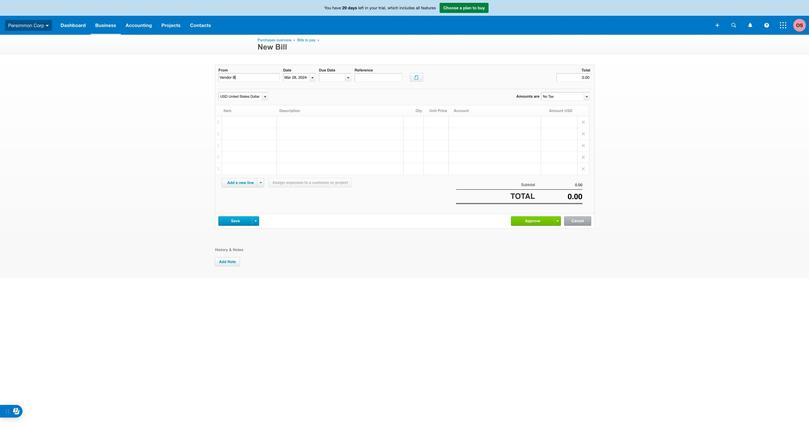 Task type: describe. For each thing, give the bounding box(es) containing it.
more add line options... image
[[260, 182, 262, 184]]

2 horizontal spatial svg image
[[781, 22, 787, 28]]

1 horizontal spatial svg image
[[765, 23, 770, 28]]

1 delete line item image from the top
[[578, 117, 590, 128]]

2 delete line item image from the top
[[578, 140, 590, 151]]

2 horizontal spatial svg image
[[749, 23, 753, 28]]

more approve options... image
[[557, 221, 559, 222]]

1 delete line item image from the top
[[578, 128, 590, 140]]



Task type: vqa. For each thing, say whether or not it's contained in the screenshot.
the middle Plus
no



Task type: locate. For each thing, give the bounding box(es) containing it.
1 horizontal spatial svg image
[[732, 23, 737, 28]]

None text field
[[219, 73, 280, 82], [284, 74, 310, 82], [219, 93, 262, 101], [542, 93, 584, 101], [535, 183, 583, 188], [219, 73, 280, 82], [284, 74, 310, 82], [219, 93, 262, 101], [542, 93, 584, 101], [535, 183, 583, 188]]

0 vertical spatial delete line item image
[[578, 117, 590, 128]]

2 vertical spatial delete line item image
[[578, 152, 590, 163]]

delete line item image
[[578, 117, 590, 128], [578, 164, 590, 175]]

svg image
[[781, 22, 787, 28], [765, 23, 770, 28], [46, 25, 49, 26]]

0 horizontal spatial svg image
[[46, 25, 49, 26]]

banner
[[0, 0, 810, 35]]

3 delete line item image from the top
[[578, 152, 590, 163]]

delete line item image
[[578, 128, 590, 140], [578, 140, 590, 151], [578, 152, 590, 163]]

0 horizontal spatial svg image
[[716, 23, 720, 27]]

more save options... image
[[255, 221, 257, 222]]

1 vertical spatial delete line item image
[[578, 164, 590, 175]]

1 vertical spatial delete line item image
[[578, 140, 590, 151]]

None text field
[[355, 73, 402, 82], [557, 73, 591, 82], [319, 74, 346, 82], [535, 193, 583, 201], [355, 73, 402, 82], [557, 73, 591, 82], [319, 74, 346, 82], [535, 193, 583, 201]]

svg image
[[732, 23, 737, 28], [749, 23, 753, 28], [716, 23, 720, 27]]

2 delete line item image from the top
[[578, 164, 590, 175]]

0 vertical spatial delete line item image
[[578, 128, 590, 140]]



